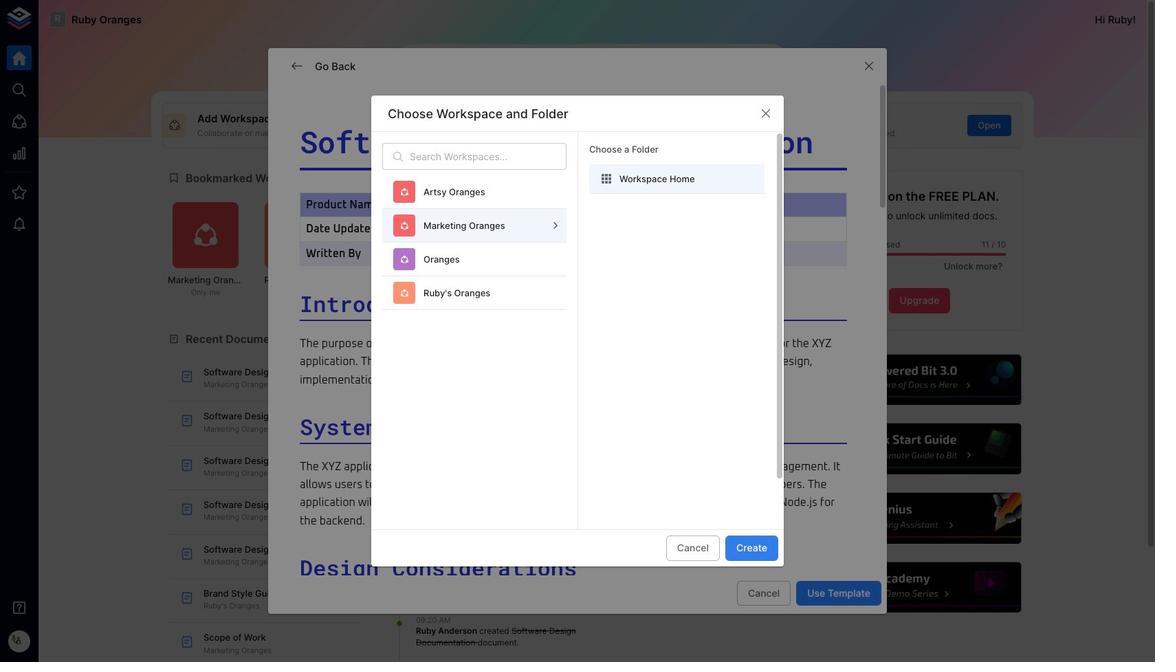 Task type: vqa. For each thing, say whether or not it's contained in the screenshot.
Share button
no



Task type: locate. For each thing, give the bounding box(es) containing it.
dialog
[[268, 48, 887, 662], [371, 96, 784, 575]]

3 help image from the top
[[816, 491, 1023, 546]]

Search Workspaces... text field
[[410, 143, 567, 170]]

help image
[[816, 353, 1023, 407], [816, 422, 1023, 476], [816, 491, 1023, 546], [816, 560, 1023, 615]]

4 help image from the top
[[816, 560, 1023, 615]]



Task type: describe. For each thing, give the bounding box(es) containing it.
1 help image from the top
[[816, 353, 1023, 407]]

2 help image from the top
[[816, 422, 1023, 476]]



